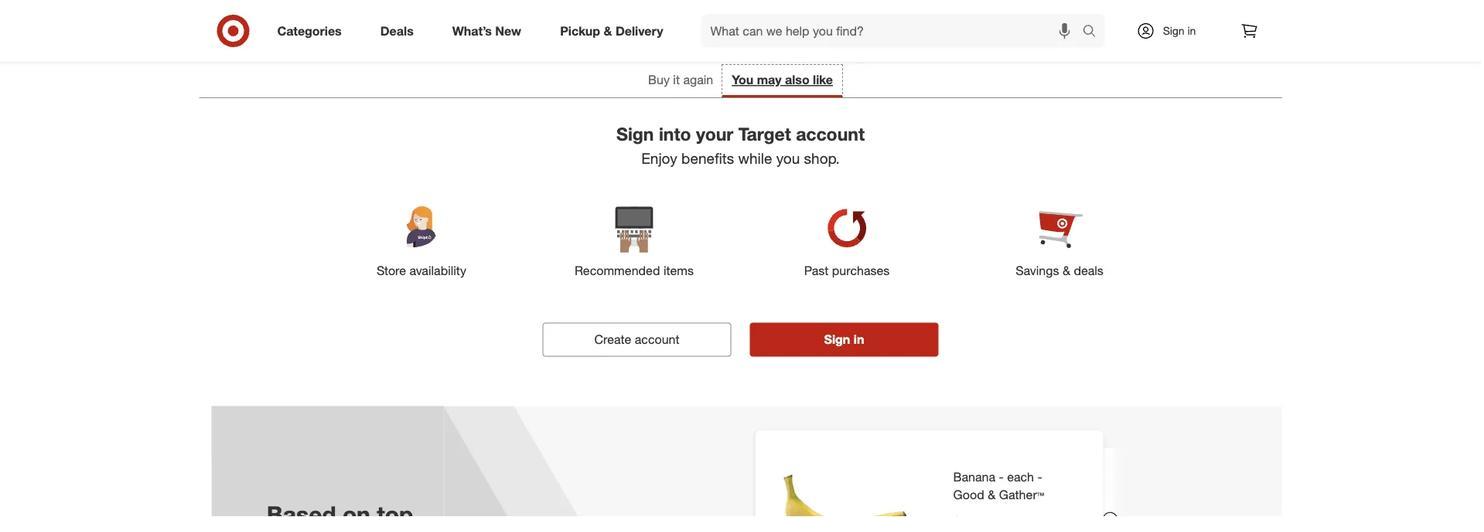 Task type: locate. For each thing, give the bounding box(es) containing it.
0 horizontal spatial sign in
[[824, 332, 864, 347]]

recommended items
[[575, 263, 694, 278]]

2 vertical spatial sign
[[824, 332, 851, 347]]

0 horizontal spatial -
[[999, 470, 1004, 485]]

create
[[594, 332, 632, 347]]

buy it again link
[[639, 65, 723, 97]]

account
[[796, 123, 865, 145], [635, 332, 680, 347]]

0 horizontal spatial sign
[[617, 123, 654, 145]]

sign
[[1163, 24, 1185, 38], [617, 123, 654, 145], [824, 332, 851, 347]]

& right pickup
[[604, 23, 612, 38]]

0 horizontal spatial &
[[604, 23, 612, 38]]

1 horizontal spatial &
[[988, 488, 996, 503]]

you may also like link
[[723, 65, 842, 97]]

what's new link
[[439, 14, 541, 48]]

buy
[[648, 72, 670, 87]]

gather™
[[999, 488, 1045, 503]]

while
[[739, 150, 772, 168]]

1 vertical spatial account
[[635, 332, 680, 347]]

What can we help you find? suggestions appear below search field
[[701, 14, 1087, 48]]

your
[[696, 123, 734, 145]]

you
[[777, 150, 800, 168]]

0 vertical spatial sign in
[[1163, 24, 1196, 38]]

banana - each - good & gather™ image
[[768, 443, 923, 518], [768, 443, 923, 518]]

account inside button
[[635, 332, 680, 347]]

-
[[999, 470, 1004, 485], [1038, 470, 1043, 485]]

& right 'good'
[[988, 488, 996, 503]]

new
[[495, 23, 522, 38]]

&
[[604, 23, 612, 38], [1063, 263, 1071, 278], [988, 488, 996, 503]]

2 vertical spatial &
[[988, 488, 996, 503]]

account up shop.
[[796, 123, 865, 145]]

in
[[1188, 24, 1196, 38], [854, 332, 864, 347]]

1 vertical spatial in
[[854, 332, 864, 347]]

delivery
[[616, 23, 663, 38]]

account right create
[[635, 332, 680, 347]]

1 horizontal spatial sign in
[[1163, 24, 1196, 38]]

1 horizontal spatial -
[[1038, 470, 1043, 485]]

0 horizontal spatial in
[[854, 332, 864, 347]]

2 horizontal spatial sign
[[1163, 24, 1185, 38]]

1 vertical spatial &
[[1063, 263, 1071, 278]]

past
[[804, 263, 829, 278]]

0 vertical spatial in
[[1188, 24, 1196, 38]]

& inside pickup & delivery link
[[604, 23, 612, 38]]

& left deals
[[1063, 263, 1071, 278]]

1 horizontal spatial in
[[1188, 24, 1196, 38]]

you
[[732, 72, 754, 87]]

1 horizontal spatial account
[[796, 123, 865, 145]]

buy it again
[[648, 72, 713, 87]]

0 vertical spatial &
[[604, 23, 612, 38]]

sign in inside sign in button
[[824, 332, 864, 347]]

1 vertical spatial sign in
[[824, 332, 864, 347]]

you may also like
[[732, 72, 833, 87]]

pickup & delivery
[[560, 23, 663, 38]]

pickup & delivery link
[[547, 14, 683, 48]]

it
[[673, 72, 680, 87]]

categories link
[[264, 14, 361, 48]]

0 horizontal spatial account
[[635, 332, 680, 347]]

1 horizontal spatial sign
[[824, 332, 851, 347]]

- left each
[[999, 470, 1004, 485]]

- right each
[[1038, 470, 1043, 485]]

store availability
[[377, 263, 466, 278]]

enjoy
[[642, 150, 677, 168]]

& inside banana - each - good & gather™
[[988, 488, 996, 503]]

0 vertical spatial sign
[[1163, 24, 1185, 38]]

what's new
[[452, 23, 522, 38]]

sign in button
[[750, 323, 939, 357]]

0 vertical spatial account
[[796, 123, 865, 145]]

past purchases
[[804, 263, 890, 278]]

& for deals
[[1063, 263, 1071, 278]]

in inside sign in button
[[854, 332, 864, 347]]

in inside sign in link
[[1188, 24, 1196, 38]]

1 vertical spatial sign
[[617, 123, 654, 145]]

sign in link
[[1124, 14, 1220, 48]]

2 horizontal spatial &
[[1063, 263, 1071, 278]]

sign in
[[1163, 24, 1196, 38], [824, 332, 864, 347]]



Task type: vqa. For each thing, say whether or not it's contained in the screenshot.
it
yes



Task type: describe. For each thing, give the bounding box(es) containing it.
banana
[[954, 470, 996, 485]]

account inside sign into your target account enjoy benefits while you shop.
[[796, 123, 865, 145]]

each
[[1007, 470, 1034, 485]]

create account
[[594, 332, 680, 347]]

items
[[664, 263, 694, 278]]

savings
[[1016, 263, 1059, 278]]

may
[[757, 72, 782, 87]]

recommended
[[575, 263, 660, 278]]

banana - each - good & gather™
[[954, 470, 1045, 503]]

deals link
[[367, 14, 433, 48]]

good
[[954, 488, 985, 503]]

dish up for less image
[[277, 0, 1205, 50]]

create account button
[[543, 323, 731, 357]]

also
[[785, 72, 810, 87]]

like
[[813, 72, 833, 87]]

deals
[[380, 23, 414, 38]]

2 - from the left
[[1038, 470, 1043, 485]]

purchases
[[832, 263, 890, 278]]

sign inside sign into your target account enjoy benefits while you shop.
[[617, 123, 654, 145]]

1 - from the left
[[999, 470, 1004, 485]]

availability
[[410, 263, 466, 278]]

target
[[739, 123, 791, 145]]

store
[[377, 263, 406, 278]]

deals
[[1074, 263, 1104, 278]]

sign inside sign in button
[[824, 332, 851, 347]]

& for delivery
[[604, 23, 612, 38]]

sign inside sign in link
[[1163, 24, 1185, 38]]

banana - each - good & gather™ link
[[954, 469, 1067, 504]]

sign in inside sign in link
[[1163, 24, 1196, 38]]

again
[[683, 72, 713, 87]]

pickup
[[560, 23, 600, 38]]

sign into your target account enjoy benefits while you shop.
[[617, 123, 865, 168]]

savings & deals
[[1016, 263, 1104, 278]]

benefits
[[682, 150, 734, 168]]

search button
[[1076, 14, 1113, 51]]

what's
[[452, 23, 492, 38]]

search
[[1076, 25, 1113, 40]]

into
[[659, 123, 691, 145]]

shop.
[[804, 150, 840, 168]]

categories
[[277, 23, 342, 38]]



